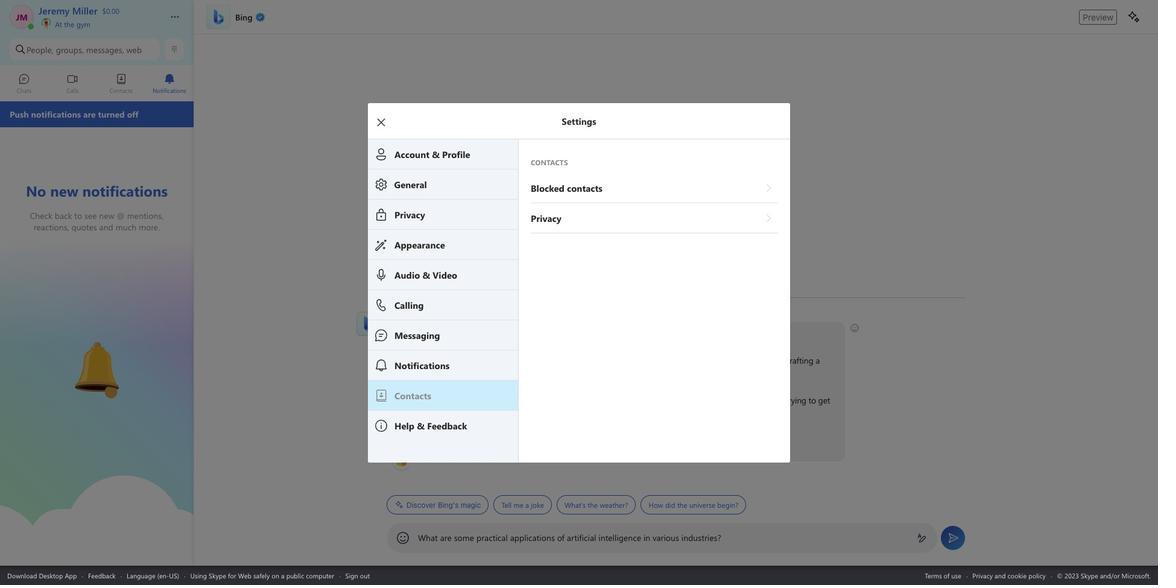 Task type: locate. For each thing, give the bounding box(es) containing it.
you right if
[[400, 434, 414, 446]]

how left did
[[649, 500, 663, 510]]

get right "trying"
[[819, 395, 831, 406]]

type
[[437, 355, 453, 366], [483, 434, 499, 446]]

what's the weather?
[[565, 500, 628, 510]]

me for ask me any type of question, like finding vegan restaurants in cambridge, itinerary for your trip to europe or drafting a story for curious kids. in groups, remember to mention me with @bing. i'm an ai preview, so i'm still learning. sometimes i might say something weird. don't get mad at me, i'm just trying to get better! if you want to start over, type
[[409, 355, 420, 366]]

me left with
[[593, 368, 604, 380]]

don't
[[679, 395, 698, 406]]

1 i'm from the left
[[393, 395, 405, 406]]

public
[[286, 571, 304, 580]]

for left your
[[693, 355, 703, 366]]

1 horizontal spatial me
[[514, 500, 524, 510]]

0 horizontal spatial a
[[281, 571, 285, 580]]

terms
[[925, 571, 942, 580]]

Type a message text field
[[418, 532, 908, 544]]

0 vertical spatial how
[[455, 328, 472, 340]]

wednesday, november 8, 2023 heading
[[387, 284, 966, 305]]

2 get from the left
[[819, 395, 831, 406]]

2 i'm from the left
[[469, 395, 481, 406]]

i left might
[[573, 395, 575, 406]]

2 vertical spatial for
[[228, 571, 236, 580]]

bing, 9:24 am
[[387, 311, 431, 321]]

2 vertical spatial a
[[281, 571, 285, 580]]

1 vertical spatial i
[[573, 395, 575, 406]]

groups, inside button
[[56, 44, 84, 55]]

bing,
[[387, 311, 403, 321]]

magic
[[461, 501, 481, 510]]

how right !
[[455, 328, 472, 340]]

1 vertical spatial a
[[526, 500, 529, 510]]

1 horizontal spatial how
[[649, 500, 663, 510]]

1 vertical spatial me
[[593, 368, 604, 380]]

me for tell me a joke
[[514, 500, 524, 510]]

0 horizontal spatial i'm
[[393, 395, 405, 406]]

me inside button
[[514, 500, 524, 510]]

0 vertical spatial me
[[409, 355, 420, 366]]

1 vertical spatial you
[[400, 434, 414, 446]]

2 horizontal spatial the
[[677, 500, 688, 510]]

the right at at the left of the page
[[64, 19, 74, 29]]

for left web
[[228, 571, 236, 580]]

a right 'on'
[[281, 571, 285, 580]]

you
[[511, 328, 524, 340], [400, 434, 414, 446]]

hey,
[[393, 328, 409, 340]]

start
[[445, 434, 462, 446]]

can
[[474, 328, 486, 340]]

what
[[418, 532, 438, 544]]

0 horizontal spatial the
[[64, 19, 74, 29]]

vegan
[[542, 355, 564, 366]]

how
[[455, 328, 472, 340], [649, 500, 663, 510]]

0 horizontal spatial in
[[608, 355, 615, 366]]

1 horizontal spatial i
[[573, 395, 575, 406]]

begin?
[[718, 500, 739, 510]]

1 horizontal spatial type
[[483, 434, 499, 446]]

download
[[7, 571, 37, 580]]

some
[[454, 532, 474, 544]]

for right story
[[414, 368, 424, 380]]

restaurants
[[566, 355, 606, 366]]

0 vertical spatial of
[[455, 355, 462, 366]]

me
[[409, 355, 420, 366], [593, 368, 604, 380], [514, 500, 524, 510]]

this
[[411, 328, 424, 340]]

artificial
[[567, 532, 597, 544]]

groups, down at the gym
[[56, 44, 84, 55]]

1 horizontal spatial i'm
[[469, 395, 481, 406]]

if
[[393, 434, 398, 446]]

i'm left the just
[[757, 395, 768, 406]]

i
[[489, 328, 491, 340], [573, 395, 575, 406]]

groups,
[[56, 44, 84, 55], [482, 368, 509, 380]]

type up curious
[[437, 355, 453, 366]]

get left "mad"
[[700, 395, 712, 406]]

0 horizontal spatial you
[[400, 434, 414, 446]]

how did the universe begin?
[[649, 500, 739, 510]]

1 vertical spatial in
[[644, 532, 651, 544]]

terms of use
[[925, 571, 962, 580]]

2 horizontal spatial a
[[816, 355, 820, 366]]

of up "kids."
[[455, 355, 462, 366]]

am
[[420, 311, 431, 321]]

0 horizontal spatial i
[[489, 328, 491, 340]]

1 get from the left
[[700, 395, 712, 406]]

0 horizontal spatial type
[[437, 355, 453, 366]]

i'm
[[393, 395, 405, 406], [469, 395, 481, 406], [757, 395, 768, 406]]

a right drafting
[[816, 355, 820, 366]]

groups, down "like"
[[482, 368, 509, 380]]

terms of use link
[[925, 571, 962, 580]]

messages,
[[86, 44, 124, 55]]

just
[[770, 395, 783, 406]]

computer
[[306, 571, 334, 580]]

type right over,
[[483, 434, 499, 446]]

of left use
[[944, 571, 950, 580]]

0 horizontal spatial how
[[455, 328, 472, 340]]

2 horizontal spatial for
[[693, 355, 703, 366]]

i'm right so
[[469, 395, 481, 406]]

1 vertical spatial how
[[649, 500, 663, 510]]

1 horizontal spatial the
[[588, 500, 598, 510]]

1 horizontal spatial a
[[526, 500, 529, 510]]

question,
[[465, 355, 498, 366]]

0 vertical spatial in
[[608, 355, 615, 366]]

(openhands)
[[755, 434, 801, 445]]

using
[[190, 571, 207, 580]]

curious
[[426, 368, 452, 380]]

privacy and cookie policy
[[973, 571, 1046, 580]]

me left any
[[409, 355, 420, 366]]

1 horizontal spatial get
[[819, 395, 831, 406]]

at
[[733, 395, 740, 406]]

the for at
[[64, 19, 74, 29]]

an
[[407, 395, 416, 406]]

0 horizontal spatial get
[[700, 395, 712, 406]]

1 vertical spatial groups,
[[482, 368, 509, 380]]

preview,
[[427, 395, 457, 406]]

tell me a joke
[[502, 500, 544, 510]]

in left various
[[644, 532, 651, 544]]

something
[[614, 395, 653, 406]]

2 vertical spatial of
[[944, 571, 950, 580]]

skype
[[209, 571, 226, 580]]

0 vertical spatial a
[[816, 355, 820, 366]]

contacts dialog
[[368, 103, 809, 463]]

various
[[653, 532, 679, 544]]

the right the what's
[[588, 500, 598, 510]]

of left artificial
[[557, 532, 565, 544]]

finding
[[514, 355, 540, 366]]

1 vertical spatial of
[[557, 532, 565, 544]]

practical
[[477, 532, 508, 544]]

cookie
[[1008, 571, 1027, 580]]

a
[[816, 355, 820, 366], [526, 500, 529, 510], [281, 571, 285, 580]]

1 vertical spatial type
[[483, 434, 499, 446]]

using skype for web safely on a public computer
[[190, 571, 334, 580]]

gym
[[76, 19, 90, 29]]

language (en-us) link
[[127, 571, 179, 580]]

trip
[[723, 355, 736, 366]]

2 vertical spatial me
[[514, 500, 524, 510]]

on
[[272, 571, 279, 580]]

0 vertical spatial i
[[489, 328, 491, 340]]

1 horizontal spatial for
[[414, 368, 424, 380]]

what's
[[565, 500, 586, 510]]

the
[[64, 19, 74, 29], [588, 500, 598, 510], [677, 500, 688, 510]]

people,
[[27, 44, 54, 55]]

today?
[[527, 328, 550, 340]]

in
[[608, 355, 615, 366], [644, 532, 651, 544]]

desktop
[[39, 571, 63, 580]]

did
[[665, 500, 676, 510]]

safely
[[253, 571, 270, 580]]

of inside ask me any type of question, like finding vegan restaurants in cambridge, itinerary for your trip to europe or drafting a story for curious kids. in groups, remember to mention me with @bing. i'm an ai preview, so i'm still learning. sometimes i might say something weird. don't get mad at me, i'm just trying to get better! if you want to start over, type
[[455, 355, 462, 366]]

how did the universe begin? button
[[641, 495, 747, 515]]

ask
[[393, 355, 406, 366]]

a left joke
[[526, 500, 529, 510]]

0 vertical spatial groups,
[[56, 44, 84, 55]]

1 vertical spatial for
[[414, 368, 424, 380]]

me right tell
[[514, 500, 524, 510]]

0 horizontal spatial of
[[455, 355, 462, 366]]

0 horizontal spatial for
[[228, 571, 236, 580]]

download desktop app
[[7, 571, 77, 580]]

0 vertical spatial you
[[511, 328, 524, 340]]

in up with
[[608, 355, 615, 366]]

tab list
[[0, 68, 194, 101]]

a inside ask me any type of question, like finding vegan restaurants in cambridge, itinerary for your trip to europe or drafting a story for curious kids. in groups, remember to mention me with @bing. i'm an ai preview, so i'm still learning. sometimes i might say something weird. don't get mad at me, i'm just trying to get better! if you want to start over, type
[[816, 355, 820, 366]]

i right can
[[489, 328, 491, 340]]

language
[[127, 571, 155, 580]]

9:24
[[405, 311, 418, 321]]

to down vegan
[[551, 368, 558, 380]]

for
[[693, 355, 703, 366], [414, 368, 424, 380], [228, 571, 236, 580]]

to right "trying"
[[809, 395, 816, 406]]

the right did
[[677, 500, 688, 510]]

2 horizontal spatial i'm
[[757, 395, 768, 406]]

sign out
[[346, 571, 370, 580]]

1 horizontal spatial groups,
[[482, 368, 509, 380]]

0 horizontal spatial groups,
[[56, 44, 84, 55]]

ai
[[418, 395, 425, 406]]

0 horizontal spatial me
[[409, 355, 420, 366]]

you right help
[[511, 328, 524, 340]]

i'm left the 'an'
[[393, 395, 405, 406]]



Task type: vqa. For each thing, say whether or not it's contained in the screenshot.
"Channels"
no



Task type: describe. For each thing, give the bounding box(es) containing it.
2 horizontal spatial of
[[944, 571, 950, 580]]

is
[[426, 328, 431, 340]]

language (en-us)
[[127, 571, 179, 580]]

use
[[952, 571, 962, 580]]

out
[[360, 571, 370, 580]]

0 vertical spatial for
[[693, 355, 703, 366]]

industries?
[[682, 532, 722, 544]]

(en-
[[157, 571, 169, 580]]

bing's
[[438, 501, 459, 510]]

mention
[[560, 368, 591, 380]]

any
[[422, 355, 435, 366]]

joke
[[531, 500, 544, 510]]

sign out link
[[346, 571, 370, 580]]

your
[[705, 355, 721, 366]]

download desktop app link
[[7, 571, 77, 580]]

tell
[[502, 500, 512, 510]]

better!
[[393, 408, 417, 419]]

still
[[483, 395, 495, 406]]

and
[[995, 571, 1006, 580]]

discover
[[407, 501, 436, 510]]

sometimes
[[530, 395, 570, 406]]

might
[[577, 395, 598, 406]]

me,
[[742, 395, 755, 406]]

story
[[393, 368, 412, 380]]

remember
[[511, 368, 548, 380]]

help
[[493, 328, 509, 340]]

drafting
[[785, 355, 814, 366]]

in
[[473, 368, 479, 380]]

using skype for web safely on a public computer link
[[190, 571, 334, 580]]

you inside ask me any type of question, like finding vegan restaurants in cambridge, itinerary for your trip to europe or drafting a story for curious kids. in groups, remember to mention me with @bing. i'm an ai preview, so i'm still learning. sometimes i might say something weird. don't get mad at me, i'm just trying to get better! if you want to start over, type
[[400, 434, 414, 446]]

web
[[238, 571, 252, 580]]

privacy
[[973, 571, 993, 580]]

how inside button
[[649, 500, 663, 510]]

want
[[416, 434, 433, 446]]

ask me any type of question, like finding vegan restaurants in cambridge, itinerary for your trip to europe or drafting a story for curious kids. in groups, remember to mention me with @bing. i'm an ai preview, so i'm still learning. sometimes i might say something weird. don't get mad at me, i'm just trying to get better! if you want to start over, type
[[393, 355, 833, 446]]

at
[[55, 19, 62, 29]]

learning.
[[497, 395, 528, 406]]

i inside ask me any type of question, like finding vegan restaurants in cambridge, itinerary for your trip to europe or drafting a story for curious kids. in groups, remember to mention me with @bing. i'm an ai preview, so i'm still learning. sometimes i might say something weird. don't get mad at me, i'm just trying to get better! if you want to start over, type
[[573, 395, 575, 406]]

a inside button
[[526, 500, 529, 510]]

to left start
[[436, 434, 443, 446]]

app
[[65, 571, 77, 580]]

preview
[[1083, 12, 1114, 22]]

bing
[[434, 328, 451, 340]]

say
[[600, 395, 612, 406]]

1 horizontal spatial you
[[511, 328, 524, 340]]

weather?
[[600, 500, 628, 510]]

in inside ask me any type of question, like finding vegan restaurants in cambridge, itinerary for your trip to europe or drafting a story for curious kids. in groups, remember to mention me with @bing. i'm an ai preview, so i'm still learning. sometimes i might say something weird. don't get mad at me, i'm just trying to get better! if you want to start over, type
[[608, 355, 615, 366]]

cambridge,
[[617, 355, 658, 366]]

what's the weather? button
[[557, 495, 636, 515]]

newtopic
[[501, 434, 535, 446]]

sign
[[346, 571, 358, 580]]

kids.
[[454, 368, 470, 380]]

feedback link
[[88, 571, 116, 580]]

mad
[[714, 395, 731, 406]]

universe
[[690, 500, 716, 510]]

3 i'm from the left
[[757, 395, 768, 406]]

hey, this is bing ! how can i help you today?
[[393, 328, 553, 340]]

bell
[[61, 337, 76, 350]]

itinerary
[[661, 355, 690, 366]]

tell me a joke button
[[494, 495, 552, 515]]

policy
[[1029, 571, 1046, 580]]

people, groups, messages, web
[[27, 44, 142, 55]]

1 horizontal spatial of
[[557, 532, 565, 544]]

groups, inside ask me any type of question, like finding vegan restaurants in cambridge, itinerary for your trip to europe or drafting a story for curious kids. in groups, remember to mention me with @bing. i'm an ai preview, so i'm still learning. sometimes i might say something weird. don't get mad at me, i'm just trying to get better! if you want to start over, type
[[482, 368, 509, 380]]

1 horizontal spatial in
[[644, 532, 651, 544]]

applications
[[510, 532, 555, 544]]

weird.
[[655, 395, 676, 406]]

at the gym
[[53, 19, 90, 29]]

over,
[[464, 434, 481, 446]]

at the gym button
[[39, 17, 158, 29]]

or
[[775, 355, 783, 366]]

trying
[[785, 395, 807, 406]]

to right the trip
[[738, 355, 745, 366]]

the for what's
[[588, 500, 598, 510]]

people, groups, messages, web button
[[10, 39, 160, 60]]

2 horizontal spatial me
[[593, 368, 604, 380]]

0 vertical spatial type
[[437, 355, 453, 366]]



